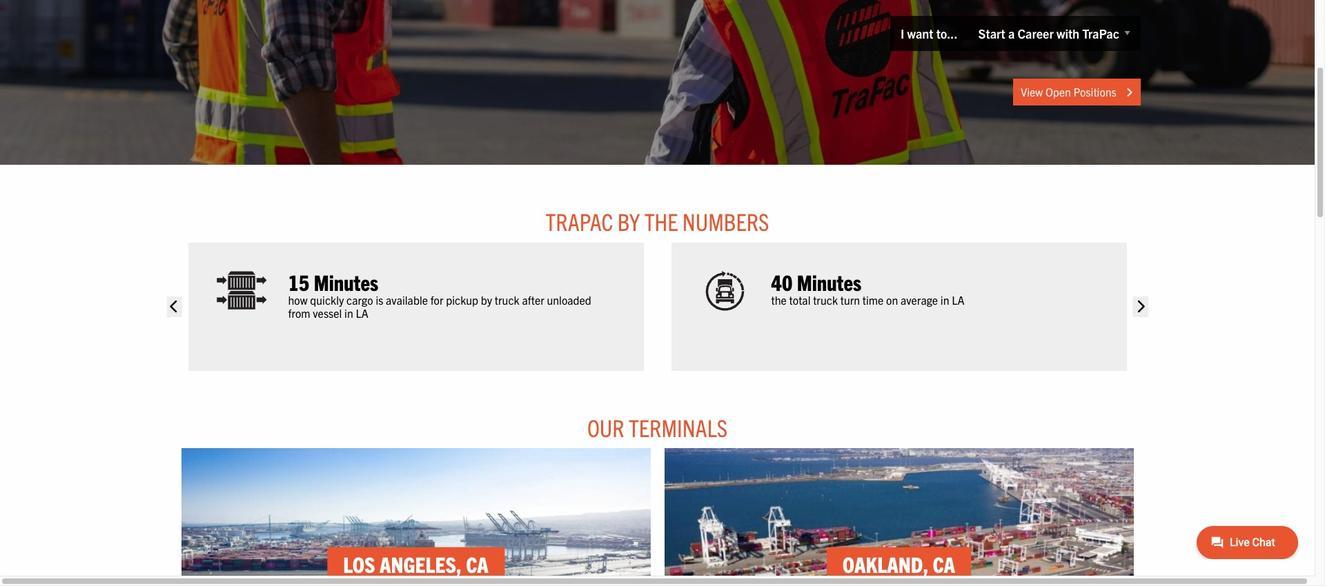 Task type: vqa. For each thing, say whether or not it's contained in the screenshot.
15 Minutes 'Minutes'
yes



Task type: locate. For each thing, give the bounding box(es) containing it.
main content
[[160, 207, 1155, 587]]

quickly
[[310, 293, 344, 307]]

want
[[907, 25, 934, 41]]

in right 'average' in the right of the page
[[941, 293, 949, 307]]

total
[[789, 293, 811, 307]]

minutes inside '40 minutes the total truck turn time on average in la'
[[797, 268, 862, 295]]

the
[[771, 293, 787, 307]]

la
[[952, 293, 965, 307], [356, 306, 368, 320]]

2 truck from the left
[[813, 293, 838, 307]]

0 horizontal spatial solid image
[[167, 297, 182, 317]]

1 solid image from the left
[[167, 297, 182, 317]]

positions
[[1074, 85, 1117, 99]]

solid image
[[167, 297, 182, 317], [1133, 297, 1149, 317]]

minutes up vessel at the left bottom
[[314, 268, 378, 295]]

truck inside 15 minutes how quickly cargo is available for pickup by truck after unloaded from vessel in la
[[495, 293, 520, 307]]

40
[[771, 268, 793, 295]]

minutes for 15 minutes
[[314, 268, 378, 295]]

0 horizontal spatial minutes
[[314, 268, 378, 295]]

view open positions link
[[1013, 79, 1141, 106]]

is
[[376, 293, 383, 307]]

1 horizontal spatial la
[[952, 293, 965, 307]]

la inside 15 minutes how quickly cargo is available for pickup by truck after unloaded from vessel in la
[[356, 306, 368, 320]]

minutes inside 15 minutes how quickly cargo is available for pickup by truck after unloaded from vessel in la
[[314, 268, 378, 295]]

by
[[618, 207, 640, 236]]

1 horizontal spatial minutes
[[797, 268, 862, 295]]

1 minutes from the left
[[314, 268, 378, 295]]

in right vessel at the left bottom
[[345, 306, 353, 320]]

1 horizontal spatial in
[[941, 293, 949, 307]]

0 horizontal spatial la
[[356, 306, 368, 320]]

in inside '40 minutes the total truck turn time on average in la'
[[941, 293, 949, 307]]

available
[[386, 293, 428, 307]]

1 truck from the left
[[495, 293, 520, 307]]

solid image
[[1126, 87, 1133, 98]]

truck inside '40 minutes the total truck turn time on average in la'
[[813, 293, 838, 307]]

on
[[886, 293, 898, 307]]

trapac by the numbers
[[546, 207, 769, 236]]

minutes right 40
[[797, 268, 862, 295]]

in
[[941, 293, 949, 307], [345, 306, 353, 320]]

la right 'average' in the right of the page
[[952, 293, 965, 307]]

truck left turn
[[813, 293, 838, 307]]

2 minutes from the left
[[797, 268, 862, 295]]

pickup
[[446, 293, 478, 307]]

turn
[[841, 293, 860, 307]]

truck right the by
[[495, 293, 520, 307]]

minutes
[[314, 268, 378, 295], [797, 268, 862, 295]]

open
[[1046, 85, 1071, 99]]

the
[[645, 207, 678, 236]]

truck
[[495, 293, 520, 307], [813, 293, 838, 307]]

0 horizontal spatial truck
[[495, 293, 520, 307]]

our terminals
[[587, 413, 728, 443]]

in inside 15 minutes how quickly cargo is available for pickup by truck after unloaded from vessel in la
[[345, 306, 353, 320]]

to...
[[937, 25, 958, 41]]

1 horizontal spatial truck
[[813, 293, 838, 307]]

0 horizontal spatial in
[[345, 306, 353, 320]]

1 horizontal spatial solid image
[[1133, 297, 1149, 317]]

terminals
[[629, 413, 728, 443]]

unloaded
[[547, 293, 591, 307]]

la left is
[[356, 306, 368, 320]]



Task type: describe. For each thing, give the bounding box(es) containing it.
from
[[288, 306, 310, 320]]

view open positions
[[1021, 85, 1119, 99]]

time
[[863, 293, 884, 307]]

vessel
[[313, 306, 342, 320]]

cargo
[[347, 293, 373, 307]]

2 solid image from the left
[[1133, 297, 1149, 317]]

i
[[901, 25, 905, 41]]

for
[[431, 293, 444, 307]]

how
[[288, 293, 308, 307]]

by
[[481, 293, 492, 307]]

15 minutes how quickly cargo is available for pickup by truck after unloaded from vessel in la
[[288, 268, 591, 320]]

our
[[587, 413, 625, 443]]

la inside '40 minutes the total truck turn time on average in la'
[[952, 293, 965, 307]]

i want to...
[[901, 25, 958, 41]]

after
[[522, 293, 544, 307]]

minutes for 40 minutes
[[797, 268, 862, 295]]

trapac
[[546, 207, 613, 236]]

main content containing trapac by the numbers
[[160, 207, 1155, 587]]

view
[[1021, 85, 1043, 99]]

40 minutes the total truck turn time on average in la
[[771, 268, 965, 307]]

15
[[288, 268, 310, 295]]

numbers
[[683, 207, 769, 236]]

average
[[901, 293, 938, 307]]



